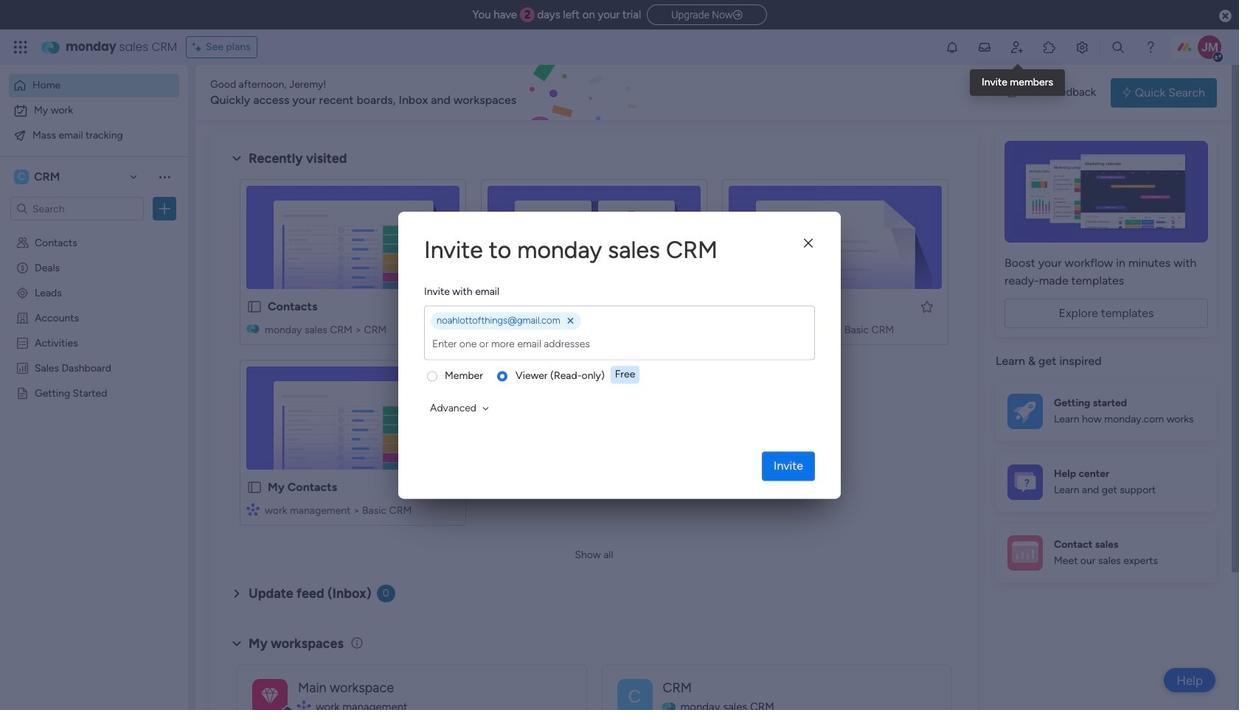 Task type: locate. For each thing, give the bounding box(es) containing it.
update feed image
[[977, 40, 992, 55]]

public board image
[[246, 299, 263, 315], [729, 299, 745, 315], [15, 386, 30, 400]]

public board image
[[246, 479, 263, 496]]

0 vertical spatial component image
[[488, 322, 501, 335]]

close image
[[804, 239, 813, 250]]

0 horizontal spatial add to favorites image
[[437, 299, 452, 314]]

public dashboard image
[[488, 299, 504, 315]]

option
[[9, 74, 179, 97], [9, 99, 179, 122], [9, 124, 179, 148], [0, 229, 188, 232]]

component image down public dashboard icon
[[488, 322, 501, 335]]

1 horizontal spatial workspace image
[[252, 679, 288, 710]]

Search in workspace field
[[31, 200, 123, 217]]

2 add to favorites image from the left
[[920, 299, 935, 314]]

contact sales element
[[996, 523, 1217, 582]]

v2 bolt switch image
[[1123, 84, 1131, 101]]

1 horizontal spatial component image
[[488, 322, 501, 335]]

list box
[[0, 227, 188, 604]]

1 vertical spatial component image
[[246, 503, 260, 516]]

1 horizontal spatial add to favorites image
[[920, 299, 935, 314]]

dapulse close image
[[1219, 9, 1232, 24]]

workspace image
[[14, 169, 29, 185], [252, 679, 288, 710], [617, 679, 652, 710]]

close my workspaces image
[[228, 635, 246, 653]]

select product image
[[13, 40, 28, 55]]

add to favorites image
[[437, 299, 452, 314], [920, 299, 935, 314]]

component image down public board icon
[[246, 503, 260, 516]]

component image
[[488, 322, 501, 335], [246, 503, 260, 516]]

1 add to favorites image from the left
[[437, 299, 452, 314]]

add to favorites image for middle public board image
[[437, 299, 452, 314]]

templates image image
[[1009, 141, 1204, 243]]

0 horizontal spatial component image
[[246, 503, 260, 516]]

component image for public dashboard icon
[[488, 322, 501, 335]]

emails settings image
[[1075, 40, 1089, 55]]

0 horizontal spatial workspace image
[[14, 169, 29, 185]]

help image
[[1143, 40, 1158, 55]]

add to favorites image
[[679, 299, 693, 314]]

v2 user feedback image
[[1008, 84, 1019, 101]]



Task type: vqa. For each thing, say whether or not it's contained in the screenshot.
topmost component image
yes



Task type: describe. For each thing, give the bounding box(es) containing it.
2 horizontal spatial workspace image
[[617, 679, 652, 710]]

help center element
[[996, 453, 1217, 512]]

component image for public board icon
[[246, 503, 260, 516]]

component image
[[298, 701, 311, 710]]

workspace image
[[261, 683, 279, 710]]

jeremy miller image
[[1198, 35, 1221, 59]]

add to favorites image for rightmost public board image
[[920, 299, 935, 314]]

monday marketplace image
[[1042, 40, 1057, 55]]

notifications image
[[945, 40, 960, 55]]

getting started element
[[996, 382, 1217, 441]]

search everything image
[[1111, 40, 1126, 55]]

open update feed (inbox) image
[[228, 585, 246, 603]]

quick search results list box
[[228, 167, 960, 544]]

remove noahlottofthings@gmail.com image
[[568, 317, 574, 325]]

1 horizontal spatial public board image
[[246, 299, 263, 315]]

invite members image
[[1010, 40, 1025, 55]]

workspace selection element
[[14, 168, 62, 186]]

public dashboard image
[[15, 361, 30, 375]]

2 horizontal spatial public board image
[[729, 299, 745, 315]]

0 horizontal spatial public board image
[[15, 386, 30, 400]]

close recently visited image
[[228, 150, 246, 167]]

dapulse rightstroke image
[[733, 10, 742, 21]]

see plans image
[[193, 39, 206, 55]]

Enter one or more email addresses text field
[[428, 330, 811, 359]]

angle down image
[[482, 404, 489, 414]]

0 element
[[377, 585, 395, 603]]



